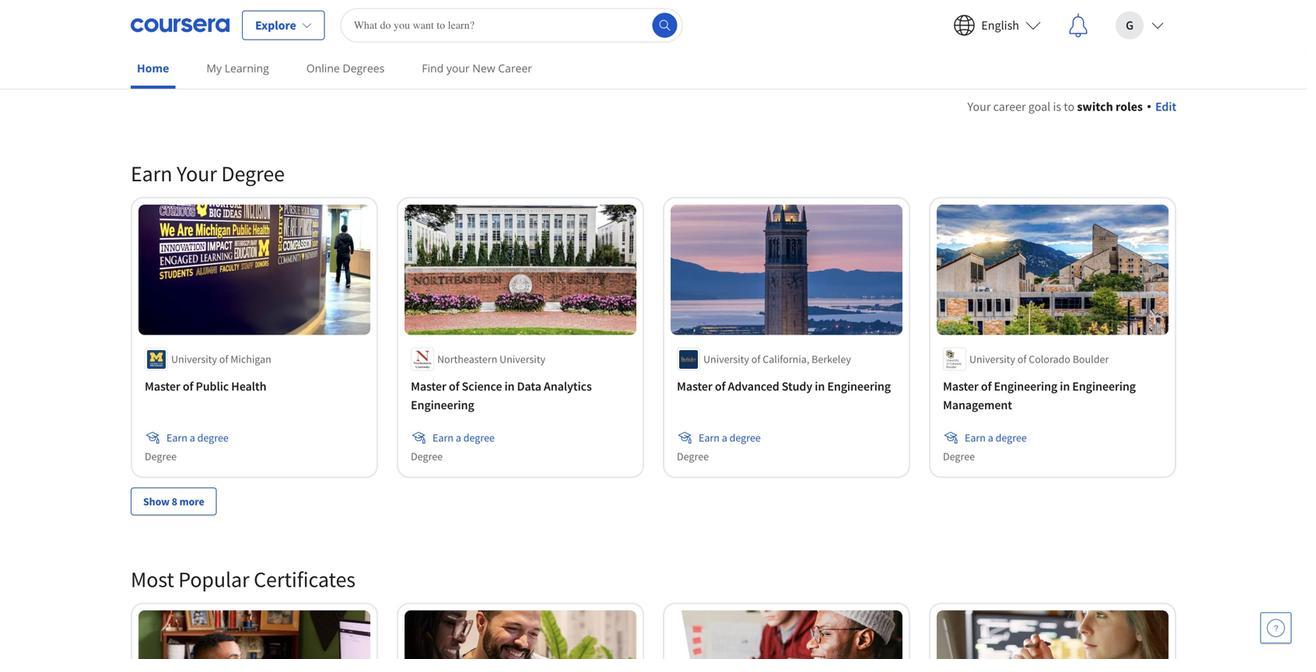 Task type: describe. For each thing, give the bounding box(es) containing it.
home
[[137, 61, 169, 76]]

boulder
[[1073, 352, 1110, 366]]

most
[[131, 566, 174, 593]]

my learning link
[[200, 51, 275, 86]]

colorado
[[1029, 352, 1071, 366]]

your career goal is to switch roles
[[968, 99, 1144, 114]]

earn your degree
[[131, 160, 285, 187]]

of for california,
[[752, 352, 761, 366]]

certificates
[[254, 566, 356, 593]]

earn your degree collection element
[[121, 135, 1186, 541]]

a for public
[[190, 431, 195, 445]]

online degrees
[[307, 61, 385, 76]]

switch
[[1078, 99, 1114, 114]]

university for master of engineering in engineering management
[[970, 352, 1016, 366]]

g
[[1127, 18, 1134, 33]]

popular
[[178, 566, 250, 593]]

master of public health link
[[145, 377, 364, 396]]

of for engineering
[[982, 379, 992, 394]]

university for master of public health
[[171, 352, 217, 366]]

master of advanced study in engineering link
[[677, 377, 897, 396]]

master of science in data analytics engineering
[[411, 379, 592, 413]]

1 horizontal spatial your
[[968, 99, 991, 114]]

edit
[[1156, 99, 1177, 114]]

2 university from the left
[[500, 352, 546, 366]]

michigan
[[231, 352, 272, 366]]

degree for science
[[464, 431, 495, 445]]

edit button
[[1148, 97, 1177, 116]]

engineering inside master of science in data analytics engineering
[[411, 398, 475, 413]]

earn a degree for engineering
[[965, 431, 1028, 445]]

your inside earn your degree collection element
[[177, 160, 217, 187]]

california,
[[763, 352, 810, 366]]

explore
[[255, 18, 296, 33]]

earn for master of engineering in engineering management
[[965, 431, 986, 445]]

management
[[944, 398, 1013, 413]]

online
[[307, 61, 340, 76]]

career
[[498, 61, 533, 76]]

analytics
[[544, 379, 592, 394]]

engineering down boulder
[[1073, 379, 1137, 394]]

coursera image
[[131, 13, 230, 38]]

online degrees link
[[300, 51, 391, 86]]

most popular certificates
[[131, 566, 356, 593]]

roles
[[1116, 99, 1144, 114]]

a for science
[[456, 431, 462, 445]]

What do you want to learn? text field
[[341, 8, 683, 42]]

master for master of public health
[[145, 379, 180, 394]]

in for analytics
[[505, 379, 515, 394]]

university of california, berkeley
[[704, 352, 852, 366]]

of for colorado
[[1018, 352, 1027, 366]]

in for management
[[1061, 379, 1071, 394]]

earn a degree for advanced
[[699, 431, 761, 445]]

most popular certificates collection element
[[121, 541, 1186, 659]]

degrees
[[343, 61, 385, 76]]

goal
[[1029, 99, 1051, 114]]

8
[[172, 495, 177, 509]]

home link
[[131, 51, 175, 89]]

health
[[231, 379, 267, 394]]

find your new career
[[422, 61, 533, 76]]

show 8 more button
[[131, 488, 217, 516]]

degree for master of science in data analytics engineering
[[411, 450, 443, 464]]

2 in from the left
[[815, 379, 825, 394]]

public
[[196, 379, 229, 394]]

master for master of engineering in engineering management
[[944, 379, 979, 394]]

university of michigan
[[171, 352, 272, 366]]

new
[[473, 61, 496, 76]]



Task type: locate. For each thing, give the bounding box(es) containing it.
master of advanced study in engineering
[[677, 379, 891, 394]]

earn a degree for science
[[433, 431, 495, 445]]

engineering down university of colorado boulder
[[995, 379, 1058, 394]]

0 horizontal spatial in
[[505, 379, 515, 394]]

earn a degree down management
[[965, 431, 1028, 445]]

in
[[505, 379, 515, 394], [815, 379, 825, 394], [1061, 379, 1071, 394]]

master for master of advanced study in engineering
[[677, 379, 713, 394]]

4 a from the left
[[989, 431, 994, 445]]

find
[[422, 61, 444, 76]]

1 earn a degree from the left
[[167, 431, 229, 445]]

degree
[[197, 431, 229, 445], [464, 431, 495, 445], [730, 431, 761, 445], [996, 431, 1028, 445]]

4 earn a degree from the left
[[965, 431, 1028, 445]]

master up management
[[944, 379, 979, 394]]

of left science
[[449, 379, 460, 394]]

engineering down science
[[411, 398, 475, 413]]

master of engineering in engineering management link
[[944, 377, 1163, 415]]

master of science in data analytics engineering link
[[411, 377, 631, 415]]

engineering down berkeley
[[828, 379, 891, 394]]

university up management
[[970, 352, 1016, 366]]

in left data
[[505, 379, 515, 394]]

main content
[[0, 79, 1308, 659]]

master inside master of engineering in engineering management
[[944, 379, 979, 394]]

data
[[517, 379, 542, 394]]

master
[[145, 379, 180, 394], [411, 379, 447, 394], [677, 379, 713, 394], [944, 379, 979, 394]]

3 a from the left
[[722, 431, 728, 445]]

english button
[[942, 0, 1054, 50]]

degree
[[221, 160, 285, 187], [145, 450, 177, 464], [411, 450, 443, 464], [677, 450, 709, 464], [944, 450, 976, 464]]

learning
[[225, 61, 269, 76]]

2 a from the left
[[456, 431, 462, 445]]

university up data
[[500, 352, 546, 366]]

is
[[1054, 99, 1062, 114]]

2 horizontal spatial in
[[1061, 379, 1071, 394]]

of for science
[[449, 379, 460, 394]]

earn a degree
[[167, 431, 229, 445], [433, 431, 495, 445], [699, 431, 761, 445], [965, 431, 1028, 445]]

my learning
[[207, 61, 269, 76]]

a
[[190, 431, 195, 445], [456, 431, 462, 445], [722, 431, 728, 445], [989, 431, 994, 445]]

master inside 'master of advanced study in engineering' link
[[677, 379, 713, 394]]

earn
[[131, 160, 172, 187], [167, 431, 188, 445], [433, 431, 454, 445], [699, 431, 720, 445], [965, 431, 986, 445]]

of left advanced
[[715, 379, 726, 394]]

of left public
[[183, 379, 193, 394]]

university
[[171, 352, 217, 366], [500, 352, 546, 366], [704, 352, 750, 366], [970, 352, 1016, 366]]

help center image
[[1267, 619, 1286, 638]]

3 earn a degree from the left
[[699, 431, 761, 445]]

find your new career link
[[416, 51, 539, 86]]

of up advanced
[[752, 352, 761, 366]]

4 degree from the left
[[996, 431, 1028, 445]]

a for advanced
[[722, 431, 728, 445]]

earn for master of advanced study in engineering
[[699, 431, 720, 445]]

your
[[447, 61, 470, 76]]

degree for public
[[197, 431, 229, 445]]

of
[[219, 352, 228, 366], [752, 352, 761, 366], [1018, 352, 1027, 366], [183, 379, 193, 394], [449, 379, 460, 394], [715, 379, 726, 394], [982, 379, 992, 394]]

degree down public
[[197, 431, 229, 445]]

your
[[968, 99, 991, 114], [177, 160, 217, 187]]

3 degree from the left
[[730, 431, 761, 445]]

g button
[[1104, 0, 1177, 50]]

master of public health
[[145, 379, 267, 394]]

0 horizontal spatial your
[[177, 160, 217, 187]]

master left public
[[145, 379, 180, 394]]

degree for master of public health
[[145, 450, 177, 464]]

earn a degree down advanced
[[699, 431, 761, 445]]

of for advanced
[[715, 379, 726, 394]]

0 vertical spatial your
[[968, 99, 991, 114]]

of inside master of science in data analytics engineering
[[449, 379, 460, 394]]

engineering
[[828, 379, 891, 394], [995, 379, 1058, 394], [1073, 379, 1137, 394], [411, 398, 475, 413]]

4 master from the left
[[944, 379, 979, 394]]

earn a degree for public
[[167, 431, 229, 445]]

of left the michigan
[[219, 352, 228, 366]]

university of colorado boulder
[[970, 352, 1110, 366]]

to
[[1064, 99, 1075, 114]]

master for master of science in data analytics engineering
[[411, 379, 447, 394]]

master down northeastern
[[411, 379, 447, 394]]

in inside master of science in data analytics engineering
[[505, 379, 515, 394]]

berkeley
[[812, 352, 852, 366]]

3 master from the left
[[677, 379, 713, 394]]

study
[[782, 379, 813, 394]]

degree down advanced
[[730, 431, 761, 445]]

master left advanced
[[677, 379, 713, 394]]

3 university from the left
[[704, 352, 750, 366]]

of for public
[[183, 379, 193, 394]]

university up master of public health
[[171, 352, 217, 366]]

1 vertical spatial your
[[177, 160, 217, 187]]

earn a degree down science
[[433, 431, 495, 445]]

None search field
[[341, 8, 683, 42]]

english
[[982, 18, 1020, 33]]

1 in from the left
[[505, 379, 515, 394]]

earn for master of science in data analytics engineering
[[433, 431, 454, 445]]

of left "colorado" on the bottom
[[1018, 352, 1027, 366]]

show
[[143, 495, 170, 509]]

of inside master of engineering in engineering management
[[982, 379, 992, 394]]

in inside master of engineering in engineering management
[[1061, 379, 1071, 394]]

1 a from the left
[[190, 431, 195, 445]]

career
[[994, 99, 1027, 114]]

show 8 more
[[143, 495, 204, 509]]

my
[[207, 61, 222, 76]]

earn for master of public health
[[167, 431, 188, 445]]

1 university from the left
[[171, 352, 217, 366]]

2 degree from the left
[[464, 431, 495, 445]]

degree for master of engineering in engineering management
[[944, 450, 976, 464]]

university up advanced
[[704, 352, 750, 366]]

of for michigan
[[219, 352, 228, 366]]

degree down master of science in data analytics engineering
[[464, 431, 495, 445]]

1 master from the left
[[145, 379, 180, 394]]

northeastern
[[438, 352, 498, 366]]

1 degree from the left
[[197, 431, 229, 445]]

degree for engineering
[[996, 431, 1028, 445]]

in down "colorado" on the bottom
[[1061, 379, 1071, 394]]

science
[[462, 379, 502, 394]]

master inside master of science in data analytics engineering
[[411, 379, 447, 394]]

degree for advanced
[[730, 431, 761, 445]]

2 master from the left
[[411, 379, 447, 394]]

in right study
[[815, 379, 825, 394]]

3 in from the left
[[1061, 379, 1071, 394]]

4 university from the left
[[970, 352, 1016, 366]]

master inside master of public health link
[[145, 379, 180, 394]]

main content containing earn your degree
[[0, 79, 1308, 659]]

2 earn a degree from the left
[[433, 431, 495, 445]]

university for master of advanced study in engineering
[[704, 352, 750, 366]]

a for engineering
[[989, 431, 994, 445]]

degree for master of advanced study in engineering
[[677, 450, 709, 464]]

1 horizontal spatial in
[[815, 379, 825, 394]]

advanced
[[728, 379, 780, 394]]

degree down management
[[996, 431, 1028, 445]]

more
[[180, 495, 204, 509]]

master of engineering in engineering management
[[944, 379, 1137, 413]]

northeastern university
[[438, 352, 546, 366]]

earn a degree down master of public health
[[167, 431, 229, 445]]

explore button
[[242, 11, 325, 40]]

of up management
[[982, 379, 992, 394]]



Task type: vqa. For each thing, say whether or not it's contained in the screenshot.
physical science and engineering
no



